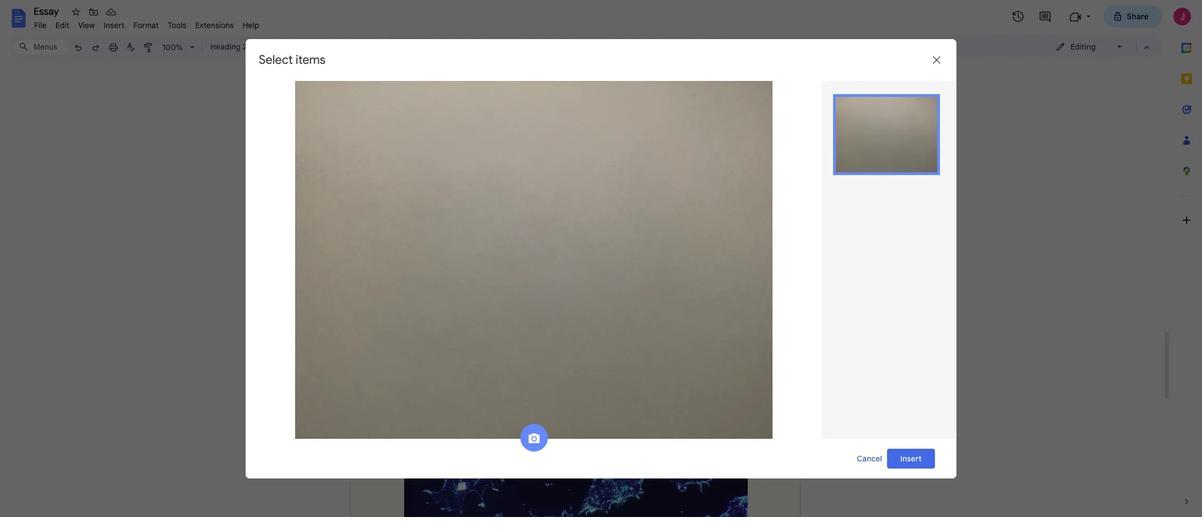 Task type: locate. For each thing, give the bounding box(es) containing it.
Star checkbox
[[68, 4, 84, 20]]

menu bar
[[30, 14, 264, 32]]

application
[[0, 0, 1202, 517]]

menu bar banner
[[0, 0, 1202, 517]]

tab list
[[1171, 32, 1202, 486]]

tab list inside menu bar banner
[[1171, 32, 1202, 486]]



Task type: describe. For each thing, give the bounding box(es) containing it.
Rename text field
[[30, 4, 65, 18]]

Menus field
[[14, 39, 69, 55]]

menu bar inside menu bar banner
[[30, 14, 264, 32]]

main toolbar
[[68, 0, 746, 313]]

share. private to only me. image
[[1113, 11, 1123, 21]]



Task type: vqa. For each thing, say whether or not it's contained in the screenshot.
Rename text field at the top of the page
yes



